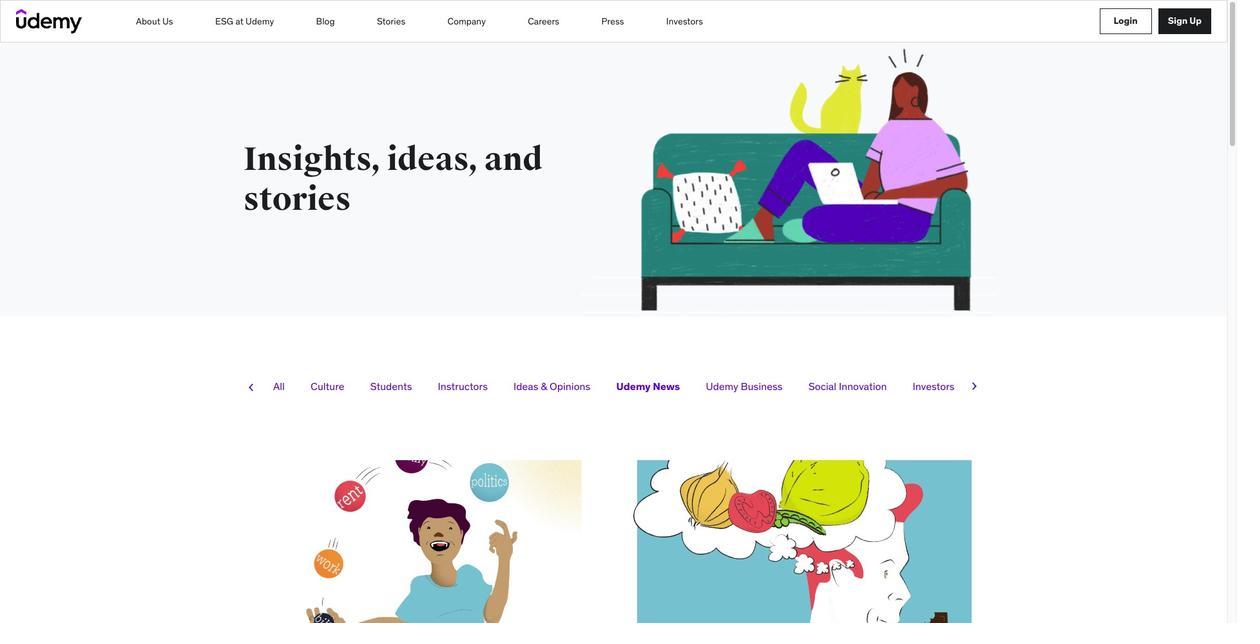 Task type: vqa. For each thing, say whether or not it's contained in the screenshot.
Login
yes



Task type: locate. For each thing, give the bounding box(es) containing it.
company
[[448, 15, 486, 27]]

0 horizontal spatial investors link
[[666, 9, 704, 34]]

insights,
[[244, 140, 381, 180]]

sign
[[1168, 15, 1188, 26]]

instructors
[[438, 380, 488, 393]]

udemy image
[[16, 9, 82, 34]]

stories
[[244, 180, 351, 220]]

1 horizontal spatial udemy
[[616, 380, 651, 393]]

blog link
[[316, 9, 336, 34]]

press
[[602, 15, 624, 27]]

students link
[[361, 374, 422, 400]]

udemy left business
[[706, 380, 739, 393]]

all link
[[264, 374, 295, 400]]

1 vertical spatial investors link
[[903, 374, 965, 400]]

udemy news link
[[607, 374, 690, 400]]

ideas
[[514, 380, 539, 393]]

instructors link
[[428, 374, 498, 400]]

about us
[[136, 15, 173, 27]]

udemy news
[[616, 380, 680, 393]]

udemy
[[246, 15, 274, 27], [616, 380, 651, 393], [706, 380, 739, 393]]

blog
[[316, 15, 335, 27]]

1 vertical spatial investors
[[913, 380, 955, 393]]

udemy business link
[[696, 374, 793, 400]]

news
[[653, 380, 680, 393]]

social
[[809, 380, 837, 393]]

2 horizontal spatial udemy
[[706, 380, 739, 393]]

udemy left 'news'
[[616, 380, 651, 393]]

investors
[[667, 15, 703, 27], [913, 380, 955, 393]]

careers link
[[527, 9, 560, 34]]

students
[[370, 380, 412, 393]]

investors link
[[666, 9, 704, 34], [903, 374, 965, 400]]

careers
[[528, 15, 560, 27]]

&
[[541, 380, 547, 393]]

ideas & opinions link
[[504, 374, 600, 400]]

0 vertical spatial investors link
[[666, 9, 704, 34]]

0 horizontal spatial investors
[[667, 15, 703, 27]]

culture link
[[301, 374, 354, 400]]

udemy inside 'link'
[[616, 380, 651, 393]]

sign up
[[1168, 15, 1202, 26]]

sign up link
[[1159, 8, 1212, 34]]

udemy right 'at'
[[246, 15, 274, 27]]

social innovation
[[809, 380, 887, 393]]

social innovation link
[[799, 374, 897, 400]]

1 horizontal spatial investors link
[[903, 374, 965, 400]]

stories link
[[376, 9, 406, 34]]

0 vertical spatial investors
[[667, 15, 703, 27]]

us
[[162, 15, 173, 27]]

company link
[[447, 9, 487, 34]]



Task type: describe. For each thing, give the bounding box(es) containing it.
ideas & opinions
[[514, 380, 591, 393]]

esg at udemy
[[215, 15, 274, 27]]

login
[[1114, 15, 1138, 26]]

press link
[[601, 9, 625, 34]]

and
[[485, 140, 543, 180]]

esg at udemy link
[[215, 9, 275, 34]]

stories
[[377, 15, 406, 27]]

esg
[[215, 15, 233, 27]]

at
[[236, 15, 243, 27]]

udemy business
[[706, 380, 783, 393]]

up
[[1190, 15, 1202, 26]]

insights, ideas, and stories
[[244, 140, 543, 220]]

udemy for udemy business
[[706, 380, 739, 393]]

1 horizontal spatial investors
[[913, 380, 955, 393]]

0 horizontal spatial udemy
[[246, 15, 274, 27]]

login link
[[1100, 8, 1152, 34]]

ideas,
[[387, 140, 478, 180]]

culture
[[311, 380, 345, 393]]

opinions
[[550, 380, 591, 393]]

about us link
[[135, 9, 174, 34]]

about
[[136, 15, 160, 27]]

all
[[273, 380, 285, 393]]

business
[[741, 380, 783, 393]]

innovation
[[839, 380, 887, 393]]

udemy for udemy news
[[616, 380, 651, 393]]



